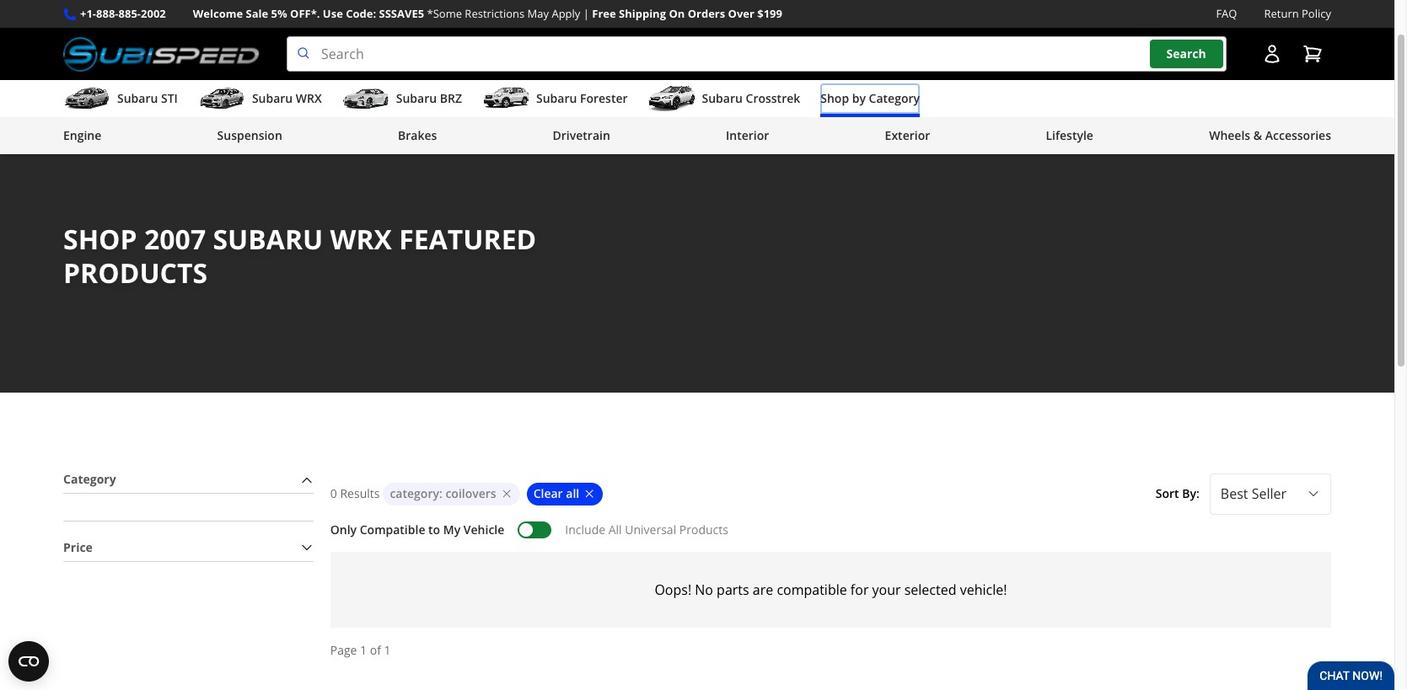 Task type: locate. For each thing, give the bounding box(es) containing it.
lifestyle button
[[1046, 121, 1094, 154]]

subaru up now
[[252, 90, 293, 106]]

1
[[360, 643, 367, 659], [384, 643, 391, 659]]

1 / from the left
[[90, 103, 95, 122]]

subaru brz button
[[342, 84, 462, 117]]

return
[[1265, 6, 1300, 21]]

1 horizontal spatial category
[[390, 486, 439, 502]]

0 vertical spatial wrx
[[296, 90, 322, 106]]

2007 up 2007, on the top
[[109, 104, 134, 119]]

2007,
[[94, 126, 128, 144]]

products
[[680, 522, 729, 538]]

all
[[609, 522, 622, 538]]

subaru up drivetrain
[[536, 90, 577, 106]]

2 vertical spatial wrx
[[330, 221, 392, 257]]

shop by category
[[821, 90, 920, 106]]

0 vertical spatial 2007
[[109, 104, 134, 119]]

subaru for subaru brz
[[396, 90, 437, 106]]

1 right of at left
[[384, 643, 391, 659]]

subaru inside subaru brz dropdown button
[[396, 90, 437, 106]]

2 horizontal spatial wrx
[[330, 221, 392, 257]]

suspension height adjustment link
[[323, 104, 499, 119], [323, 104, 486, 119]]

parts
[[717, 581, 750, 599]]

policy
[[1303, 6, 1332, 21]]

subaru up 2007, subaru, wrx
[[137, 104, 175, 119]]

on
[[669, 6, 685, 21]]

vehicle inside 'button'
[[366, 126, 407, 142]]

coilovers
[[518, 104, 565, 119]]

0 vertical spatial vehicle
[[366, 126, 407, 142]]

category
[[869, 90, 920, 106]]

sort
[[1156, 486, 1180, 502]]

suspension link up shop now
[[230, 104, 291, 119]]

2007 right shop at top
[[144, 221, 206, 257]]

search input field
[[287, 36, 1227, 72]]

selected
[[905, 581, 957, 599]]

suspension for suspension 'dropdown button'
[[217, 127, 282, 144]]

category inside category dropdown button
[[63, 472, 116, 488]]

shop left now
[[229, 126, 257, 142]]

suspension height adjustment
[[323, 104, 486, 119]]

1 vertical spatial shop
[[229, 126, 257, 142]]

subaru inside subaru crosstrek dropdown button
[[702, 90, 743, 106]]

clear all
[[534, 486, 580, 502]]

/ for suspension
[[212, 103, 217, 122]]

5%
[[271, 6, 287, 21]]

suspension for suspension height adjustment
[[323, 104, 383, 119]]

0 horizontal spatial category
[[63, 472, 116, 488]]

/
[[90, 103, 95, 122], [212, 103, 217, 122], [304, 103, 309, 122], [499, 103, 504, 122]]

0 horizontal spatial 1
[[360, 643, 367, 659]]

compatible
[[777, 581, 848, 599]]

category
[[63, 472, 116, 488], [390, 486, 439, 502]]

2007 subaru wrx link up subaru,
[[109, 104, 212, 119]]

featured
[[399, 221, 537, 257]]

only compatible to my vehicle
[[331, 522, 505, 538]]

button image
[[1263, 44, 1283, 64]]

0
[[331, 486, 337, 502]]

2007 subaru wrx
[[109, 104, 199, 119]]

category up only compatible to my vehicle
[[390, 486, 439, 502]]

a subaru wrx thumbnail image image
[[198, 86, 245, 111]]

interior
[[726, 127, 770, 144]]

885-
[[119, 6, 141, 21]]

subaru inside 'subaru forester' dropdown button
[[536, 90, 577, 106]]

forester
[[580, 90, 628, 106]]

2007 inside shop 2007 subaru wrx featured products
[[144, 221, 206, 257]]

0 horizontal spatial shop
[[229, 126, 257, 142]]

off*.
[[290, 6, 320, 21]]

engine
[[63, 127, 102, 144]]

subaru forester
[[536, 90, 628, 106]]

subaru wrx
[[252, 90, 322, 106]]

subaru,
[[132, 126, 182, 144]]

vehicle
[[366, 126, 407, 142], [464, 522, 505, 538]]

0 horizontal spatial vehicle
[[366, 126, 407, 142]]

2007
[[109, 104, 134, 119], [144, 221, 206, 257]]

0 vertical spatial shop
[[821, 90, 850, 106]]

wheels
[[1210, 127, 1251, 144]]

brz
[[440, 90, 462, 106]]

exterior button
[[885, 121, 931, 154]]

price button
[[63, 536, 314, 562]]

for
[[851, 581, 869, 599]]

shop left by
[[821, 90, 850, 106]]

2007, subaru, wrx
[[94, 126, 215, 144]]

include all universal products
[[565, 522, 729, 538]]

include
[[565, 522, 606, 538]]

subaru brz
[[396, 90, 462, 106]]

1 vertical spatial 2007
[[144, 221, 206, 257]]

2002
[[141, 6, 166, 21]]

compatible
[[360, 522, 426, 538]]

suspension inside main element
[[217, 127, 282, 144]]

crosstrek
[[746, 90, 801, 106]]

1 vertical spatial vehicle
[[464, 522, 505, 538]]

shop for shop now
[[229, 126, 257, 142]]

1 vertical spatial wrx
[[185, 126, 215, 144]]

vehicle down height
[[366, 126, 407, 142]]

subaru for subaru sti
[[117, 90, 158, 106]]

subaru
[[117, 90, 158, 106], [252, 90, 293, 106], [396, 90, 437, 106], [536, 90, 577, 106], [702, 90, 743, 106], [137, 104, 175, 119]]

subaru left sti
[[117, 90, 158, 106]]

1 horizontal spatial 1
[[384, 643, 391, 659]]

shop inside "dropdown button"
[[821, 90, 850, 106]]

sort by:
[[1156, 486, 1200, 502]]

my
[[444, 522, 461, 538]]

wrx inside shop 2007 subaru wrx featured products
[[330, 221, 392, 257]]

a subaru brz thumbnail image image
[[342, 86, 390, 111]]

subaru for subaru wrx
[[252, 90, 293, 106]]

subaru up interior
[[702, 90, 743, 106]]

1 horizontal spatial vehicle
[[464, 522, 505, 538]]

subaru crosstrek button
[[648, 84, 801, 117]]

1 horizontal spatial wrx
[[296, 90, 322, 106]]

suspension down subaru wrx dropdown button
[[217, 127, 282, 144]]

subaru left brz
[[396, 90, 437, 106]]

code:
[[346, 6, 376, 21]]

subaru sti
[[117, 90, 178, 106]]

1 horizontal spatial shop
[[821, 90, 850, 106]]

2 / from the left
[[212, 103, 217, 122]]

vehicle right my on the bottom of the page
[[464, 522, 505, 538]]

suspension
[[230, 104, 291, 119], [323, 104, 383, 119], [217, 127, 282, 144]]

category for category
[[63, 472, 116, 488]]

suspension up shop now
[[230, 104, 291, 119]]

0 horizontal spatial 2007
[[109, 104, 134, 119]]

3 / from the left
[[304, 103, 309, 122]]

/ for suspension height adjustment
[[304, 103, 309, 122]]

engine button
[[63, 121, 102, 154]]

subaru inside subaru sti dropdown button
[[117, 90, 158, 106]]

shop
[[821, 90, 850, 106], [229, 126, 257, 142]]

suspension up update vehicle
[[323, 104, 383, 119]]

oops! no parts are compatible for your selected vehicle!
[[655, 581, 1008, 599]]

subaru inside subaru wrx dropdown button
[[252, 90, 293, 106]]

shop
[[63, 221, 137, 257]]

coilovers
[[446, 486, 497, 502]]

2007 subaru wrx link
[[109, 104, 212, 119], [109, 104, 199, 119]]

1 horizontal spatial 2007
[[144, 221, 206, 257]]

sti
[[161, 90, 178, 106]]

1 left of at left
[[360, 643, 367, 659]]

products
[[63, 255, 208, 291]]

category up the price
[[63, 472, 116, 488]]



Task type: describe. For each thing, give the bounding box(es) containing it.
1 1 from the left
[[360, 643, 367, 659]]

free
[[592, 6, 616, 21]]

subispeed logo image
[[63, 36, 260, 72]]

main element
[[0, 80, 1395, 154]]

drivetrain button
[[553, 121, 611, 154]]

to
[[429, 522, 440, 538]]

shop for shop by category
[[821, 90, 850, 106]]

no
[[695, 581, 714, 599]]

shop 2007 subaru wrx featured products
[[63, 221, 537, 291]]

update
[[321, 126, 363, 142]]

shop now
[[229, 126, 286, 142]]

/ for 2007 subaru wrx
[[90, 103, 95, 122]]

+1-888-885-2002 link
[[80, 5, 166, 23]]

888-
[[96, 6, 119, 21]]

subaru for subaru crosstrek
[[702, 90, 743, 106]]

category : coilovers
[[390, 486, 497, 502]]

only
[[331, 522, 357, 538]]

$199
[[758, 6, 783, 21]]

drivetrain
[[553, 127, 611, 144]]

page
[[331, 643, 357, 659]]

now
[[260, 126, 286, 142]]

height
[[386, 104, 421, 119]]

coilovers link
[[518, 104, 578, 119]]

are
[[753, 581, 774, 599]]

search
[[1167, 46, 1207, 62]]

universal
[[625, 522, 677, 538]]

subaru wrx button
[[198, 84, 322, 117]]

adjustment
[[424, 104, 486, 119]]

wrx
[[177, 104, 199, 119]]

interior button
[[726, 121, 770, 154]]

|
[[584, 6, 590, 21]]

suspension link up now
[[230, 104, 304, 119]]

a subaru crosstrek thumbnail image image
[[648, 86, 696, 111]]

2 1 from the left
[[384, 643, 391, 659]]

category for category : coilovers
[[390, 486, 439, 502]]

2007 subaru wrx link up 2007, subaru, wrx
[[109, 104, 199, 119]]

sssave5
[[379, 6, 424, 21]]

orders
[[688, 6, 726, 21]]

subaru crosstrek
[[702, 90, 801, 106]]

exterior
[[885, 127, 931, 144]]

wheels & accessories button
[[1210, 121, 1332, 154]]

subaru forester button
[[483, 84, 628, 117]]

faq
[[1217, 6, 1238, 21]]

sale
[[246, 6, 268, 21]]

return policy
[[1265, 6, 1332, 21]]

category button
[[63, 467, 314, 493]]

+1-888-885-2002
[[80, 6, 166, 21]]

of
[[370, 643, 381, 659]]

vehicle!
[[961, 581, 1008, 599]]

select... image
[[1308, 488, 1321, 501]]

oops!
[[655, 581, 692, 599]]

page 1 of 1
[[331, 643, 391, 659]]

may
[[528, 6, 549, 21]]

subaru
[[213, 221, 323, 257]]

results
[[340, 486, 380, 502]]

wheels & accessories
[[1210, 127, 1332, 144]]

a subaru forester thumbnail image image
[[483, 86, 530, 111]]

subaru sti button
[[63, 84, 178, 117]]

4 / from the left
[[499, 103, 504, 122]]

shop now link
[[229, 125, 286, 145]]

restrictions
[[465, 6, 525, 21]]

by:
[[1183, 486, 1200, 502]]

+1-
[[80, 6, 96, 21]]

open widget image
[[8, 642, 49, 682]]

clear
[[534, 486, 563, 502]]

use
[[323, 6, 343, 21]]

lifestyle
[[1046, 127, 1094, 144]]

wrx inside dropdown button
[[296, 90, 322, 106]]

by
[[853, 90, 866, 106]]

subaru for subaru forester
[[536, 90, 577, 106]]

shop by category button
[[821, 84, 920, 117]]

a subaru sti thumbnail image image
[[63, 86, 111, 111]]

:
[[439, 486, 443, 502]]

0 results
[[331, 486, 380, 502]]

update vehicle button
[[321, 125, 407, 145]]

update vehicle
[[321, 126, 407, 142]]

Select... button
[[1210, 474, 1332, 515]]

apply
[[552, 6, 581, 21]]

brakes button
[[398, 121, 437, 154]]

suspension button
[[217, 121, 282, 154]]

shipping
[[619, 6, 666, 21]]

0 horizontal spatial wrx
[[185, 126, 215, 144]]

brakes
[[398, 127, 437, 144]]

search button
[[1150, 40, 1224, 68]]

home image
[[63, 106, 77, 119]]

price
[[63, 540, 93, 556]]



Task type: vqa. For each thing, say whether or not it's contained in the screenshot.
A SUBARU BRZ THUMBNAIL IMAGE
yes



